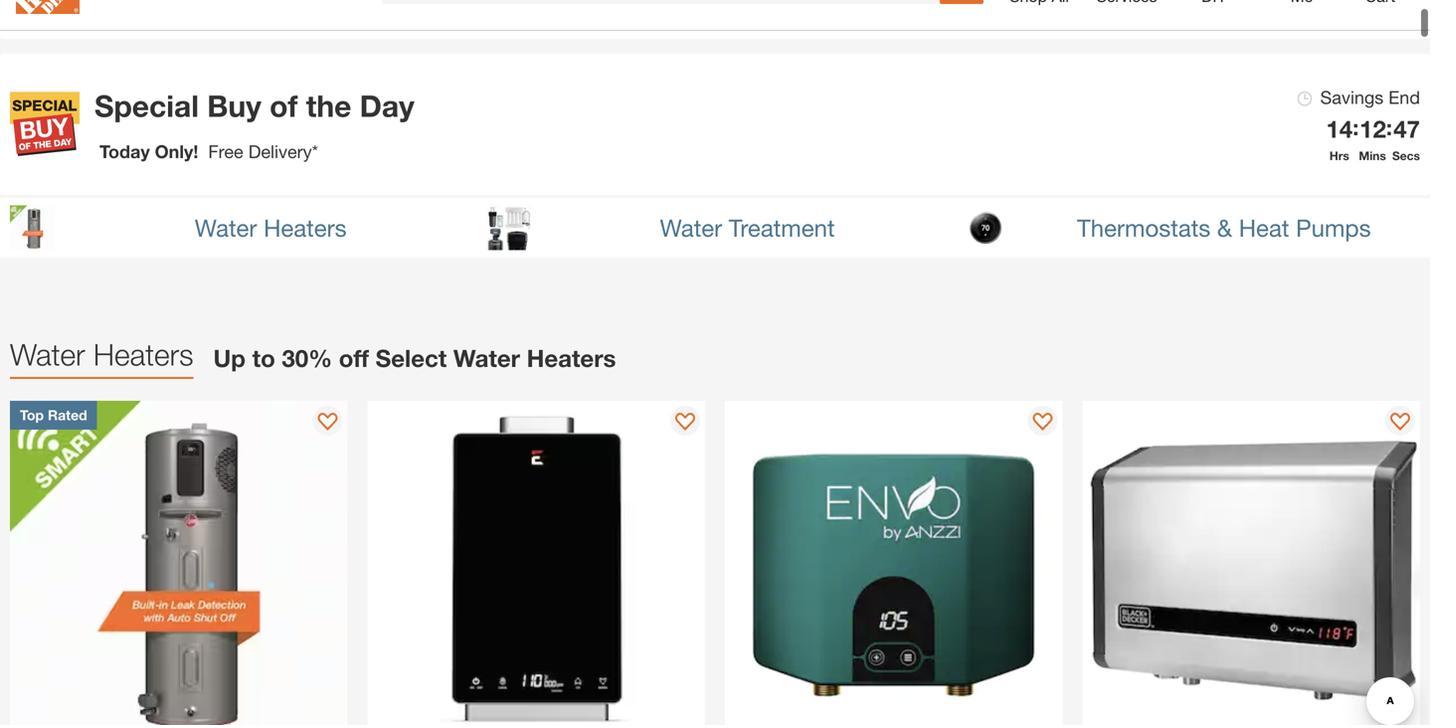 Task type: locate. For each thing, give the bounding box(es) containing it.
display image
[[675, 409, 695, 429]]

27 kw 5.4 gpm electric tankless water heater, ideal for 3 bedroom home, up to 6 simultaneous applications image
[[1083, 397, 1421, 725]]

special
[[95, 84, 199, 119]]

today
[[99, 137, 150, 158]]

water heaters up rated
[[10, 333, 193, 368]]

: left 47
[[1387, 110, 1393, 136]]

to
[[252, 340, 275, 368]]

display image
[[318, 409, 338, 429], [1033, 409, 1053, 429], [1391, 409, 1411, 429]]

of
[[270, 84, 298, 119]]

special buy of the day
[[95, 84, 415, 119]]

14 hrs : 12 mins : 47 secs
[[1327, 110, 1421, 159]]

water treatment image
[[487, 201, 532, 246]]

hrs
[[1330, 145, 1350, 159]]

0 horizontal spatial display image
[[318, 409, 338, 429]]

display image for "wh-az035-m1 envo ansen 3.5 kw 0.8 gpm tankless electric water heater" image
[[1033, 409, 1053, 429]]

14
[[1327, 110, 1353, 139]]

water right the select
[[454, 340, 520, 368]]

1 horizontal spatial water heaters
[[195, 209, 347, 238]]

1 horizontal spatial display image
[[1033, 409, 1053, 429]]

1 : from the left
[[1353, 110, 1359, 136]]

water down free
[[195, 209, 257, 238]]

12
[[1360, 110, 1387, 139]]

water heaters button
[[0, 194, 477, 254]]

water treatment button
[[477, 194, 954, 254]]

water
[[195, 209, 257, 238], [660, 209, 722, 238], [10, 333, 85, 368], [454, 340, 520, 368]]

thermostats
[[1077, 209, 1211, 238]]

3 display image from the left
[[1391, 409, 1411, 429]]

0 vertical spatial water heaters
[[195, 209, 347, 238]]

heaters
[[264, 209, 347, 238], [93, 333, 193, 368], [527, 340, 616, 368]]

water heaters inside water heaters button
[[195, 209, 347, 238]]

heaters inside button
[[264, 209, 347, 238]]

:
[[1353, 110, 1359, 136], [1387, 110, 1393, 136]]

2 display image from the left
[[1033, 409, 1053, 429]]

thermostats & heat pumps image
[[964, 201, 1008, 246]]

47
[[1394, 110, 1421, 139]]

1 vertical spatial water heaters
[[10, 333, 193, 368]]

1 horizontal spatial heaters
[[264, 209, 347, 238]]

clock grey image
[[1298, 88, 1313, 102]]

30%
[[282, 340, 332, 368]]

i12 4.0 gpm wholehome/residential 80,000 btu liquid propane indoor tankless water heater image
[[368, 397, 705, 725]]

pumps
[[1296, 209, 1372, 238]]

2 horizontal spatial display image
[[1391, 409, 1411, 429]]

thermostats & heat pumps
[[1077, 209, 1372, 238]]

: left 12
[[1353, 110, 1359, 136]]

water heaters down free delivery*
[[195, 209, 347, 238]]

display image for '27 kw 5.4 gpm electric tankless water heater, ideal for 3 bedroom home, up to 6 simultaneous applications' image
[[1391, 409, 1411, 429]]

0 horizontal spatial :
[[1353, 110, 1359, 136]]

buy
[[207, 84, 261, 119]]

1 horizontal spatial :
[[1387, 110, 1393, 136]]

only!
[[155, 137, 198, 158]]

water heaters
[[195, 209, 347, 238], [10, 333, 193, 368]]

the
[[306, 84, 352, 119]]

heat
[[1239, 209, 1290, 238]]

2 horizontal spatial heaters
[[527, 340, 616, 368]]

savings end
[[1316, 83, 1421, 104]]

treatment
[[729, 209, 835, 238]]



Task type: vqa. For each thing, say whether or not it's contained in the screenshot.
Name
no



Task type: describe. For each thing, give the bounding box(es) containing it.
Enter your email text field
[[854, 0, 1242, 15]]

1 display image from the left
[[318, 409, 338, 429]]

day
[[360, 84, 415, 119]]

banner image image
[[10, 86, 80, 155]]

water heaters image
[[10, 201, 55, 246]]

water left treatment
[[660, 209, 722, 238]]

savings
[[1321, 83, 1384, 104]]

up
[[213, 340, 246, 368]]

select
[[376, 340, 447, 368]]

free
[[208, 137, 243, 158]]

up to 30% off select water heaters
[[213, 340, 616, 368]]

rated
[[48, 403, 87, 419]]

delivery*
[[248, 137, 318, 158]]

proterra 80 gal. 10-year hybrid high efficiency heat pump tank electric water heater with leak detection & auto shutoff image
[[10, 397, 348, 725]]

end
[[1389, 83, 1421, 104]]

top
[[20, 403, 44, 419]]

water treatment
[[660, 209, 835, 238]]

2 : from the left
[[1387, 110, 1393, 136]]

off
[[339, 340, 369, 368]]

today only!
[[99, 137, 198, 158]]

&
[[1218, 209, 1233, 238]]

secs
[[1393, 145, 1421, 159]]

wh-az035-m1 envo ansen 3.5 kw 0.8 gpm tankless electric water heater image
[[725, 397, 1063, 725]]

free delivery*
[[208, 137, 318, 158]]

top rated
[[20, 403, 87, 419]]

thermostats & heat pumps button
[[954, 194, 1431, 254]]

0 horizontal spatial water heaters
[[10, 333, 193, 368]]

mins
[[1359, 145, 1387, 159]]

0 horizontal spatial heaters
[[93, 333, 193, 368]]

water up top rated
[[10, 333, 85, 368]]



